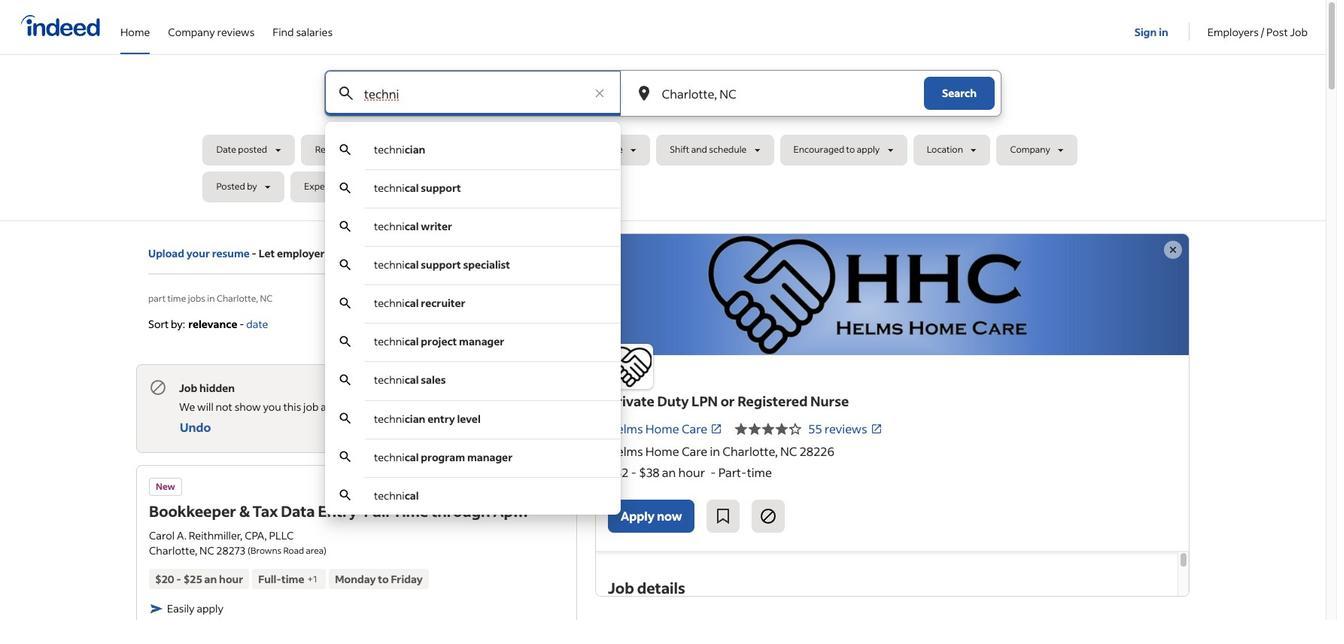 Task type: describe. For each thing, give the bounding box(es) containing it.
part-
[[718, 464, 747, 480]]

0 vertical spatial you
[[354, 246, 373, 260]]

encouraged
[[794, 144, 844, 155]]

you inside job hidden we will not show you this job again. undo
[[263, 400, 281, 414]]

technical support specialist element
[[374, 258, 510, 272]]

schedule
[[709, 144, 747, 155]]

job details
[[608, 578, 685, 597]]

your
[[186, 246, 210, 260]]

care for helms home care in charlotte, nc 28226
[[682, 443, 708, 459]]

level inside dropdown button
[[353, 181, 372, 192]]

experience level
[[304, 181, 372, 192]]

techni cal sales
[[374, 373, 446, 387]]

techni for cal recruiter
[[374, 296, 405, 310]]

bookkeeper & tax data entry-full time through april 30, 2024 then part time button
[[149, 501, 528, 539]]

techni cian entry level
[[374, 411, 481, 426]]

by:
[[171, 317, 185, 331]]

this
[[283, 400, 301, 414]]

area
[[306, 545, 324, 556]]

techni cal project manager
[[374, 334, 504, 349]]

and
[[691, 144, 707, 155]]

techni for cal sales
[[374, 373, 405, 387]]

company for company
[[1010, 144, 1050, 155]]

undo button
[[179, 415, 212, 437]]

company reviews
[[168, 24, 255, 39]]

helms home care
[[608, 420, 708, 436]]

technical element
[[374, 488, 419, 502]]

date link
[[246, 317, 268, 331]]

(
[[248, 545, 251, 556]]

technical recruiter element
[[374, 296, 465, 310]]

specialist
[[463, 258, 510, 272]]

program
[[421, 450, 465, 464]]

easily
[[167, 601, 195, 616]]

new
[[156, 481, 175, 492]]

nc inside the carol a. reithmiller, cpa, pllc charlotte, nc 28273 ( browns road area )
[[199, 544, 214, 558]]

part
[[148, 293, 166, 304]]

entry
[[427, 411, 455, 426]]

find
[[273, 24, 294, 39]]

cpa,
[[245, 528, 267, 543]]

techni for cian entry level
[[374, 411, 405, 426]]

date posted
[[216, 144, 267, 155]]

part
[[250, 519, 280, 539]]

job for job hidden we will not show you this job again. undo
[[179, 381, 197, 395]]

data
[[281, 501, 315, 521]]

techni for cal program manager
[[374, 450, 405, 464]]

technical project manager element
[[374, 334, 504, 349]]

reviews for 55 reviews
[[825, 420, 867, 436]]

techni cal
[[374, 488, 419, 502]]

upload your resume - let employers find you
[[148, 246, 373, 260]]

job for job type
[[587, 144, 602, 155]]

cal for cal
[[405, 488, 419, 502]]

&
[[239, 501, 249, 521]]

or
[[721, 392, 735, 410]]

nc for part time jobs in charlotte, nc
[[260, 293, 273, 304]]

cal for cal project manager
[[405, 334, 419, 349]]

search: Job title, keywords, or company text field
[[361, 71, 584, 116]]

28226
[[800, 443, 834, 459]]

bookkeeper & tax data entry-full time through april 30, 2024 then part time
[[149, 501, 528, 539]]

sign in
[[1135, 24, 1168, 39]]

an for $38
[[662, 464, 676, 480]]

0 vertical spatial home
[[120, 24, 150, 39]]

job right post
[[1290, 24, 1308, 39]]

experience level button
[[291, 172, 399, 202]]

search suggestions list box
[[325, 131, 620, 515]]

clear what input image
[[592, 86, 607, 101]]

find
[[332, 246, 352, 260]]

care for helms home care
[[682, 420, 708, 436]]

home link
[[120, 0, 150, 51]]

post
[[1266, 24, 1288, 39]]

techni for cal
[[374, 488, 405, 502]]

sort by: relevance - date
[[148, 317, 268, 331]]

nc for helms home care in charlotte, nc 28226
[[780, 443, 797, 459]]

road
[[283, 545, 304, 556]]

by
[[247, 181, 257, 192]]

again.
[[321, 400, 350, 414]]

lpn
[[692, 392, 718, 410]]

support for cal support specialist
[[421, 258, 461, 272]]

apply now button
[[608, 499, 695, 533]]

$20 - $25 an hour
[[155, 572, 243, 586]]

0 horizontal spatial apply
[[197, 601, 223, 616]]

remote
[[315, 144, 348, 155]]

employers
[[277, 246, 330, 260]]

helms for helms home care in charlotte, nc 28226
[[608, 443, 643, 459]]

help icon image
[[547, 315, 565, 333]]

technical program manager element
[[374, 450, 513, 464]]

30,
[[149, 519, 171, 539]]

helms home care in charlotte, nc 28226
[[608, 443, 834, 459]]

1
[[313, 573, 317, 585]]

full-time + 1
[[258, 572, 317, 586]]

show
[[235, 400, 261, 414]]

manager for techni cal program manager
[[467, 450, 513, 464]]

charlotte, for care
[[723, 443, 778, 459]]

experience
[[304, 181, 351, 192]]

0 horizontal spatial jobs
[[188, 293, 205, 304]]

- right $32
[[631, 464, 636, 480]]

13,228 jobs
[[498, 319, 544, 330]]

type
[[604, 144, 623, 155]]

techni for cal support
[[374, 181, 405, 195]]

techni for cal support specialist
[[374, 258, 405, 272]]

level inside search suggestions list box
[[457, 411, 481, 426]]

company for company reviews
[[168, 24, 215, 39]]

pllc
[[269, 528, 294, 543]]

techni cal support specialist
[[374, 258, 510, 272]]

upload your resume link
[[148, 245, 250, 261]]

details
[[637, 578, 685, 597]]

posted
[[216, 181, 245, 192]]

in inside "link"
[[1159, 24, 1168, 39]]

charlotte, for jobs
[[217, 293, 258, 304]]

posted
[[238, 144, 267, 155]]

home for helms home care in charlotte, nc 28226
[[645, 443, 679, 459]]

company reviews link
[[168, 0, 255, 51]]

browns
[[251, 545, 282, 556]]

apply
[[621, 508, 654, 524]]

remote button
[[301, 135, 376, 166]]

cian for cian
[[405, 142, 425, 157]]

cal for cal support specialist
[[405, 258, 419, 272]]

1 horizontal spatial time
[[392, 501, 428, 521]]

2024
[[174, 519, 211, 539]]

helms for helms home care
[[608, 420, 643, 436]]

in for helms home care in charlotte, nc 28226
[[710, 443, 720, 459]]

now
[[657, 508, 682, 524]]

job hidden we will not show you this job again. undo
[[179, 381, 350, 435]]

search
[[942, 86, 977, 100]]

1 vertical spatial jobs
[[527, 319, 544, 330]]



Task type: locate. For each thing, give the bounding box(es) containing it.
0 vertical spatial reviews
[[217, 24, 255, 39]]

easily apply
[[167, 601, 223, 616]]

cal right full at the bottom of the page
[[405, 488, 419, 502]]

we
[[179, 400, 195, 414]]

home for helms home care
[[645, 420, 679, 436]]

save this job image
[[714, 507, 732, 525]]

charlotte, down a.
[[149, 544, 197, 558]]

posted by
[[216, 181, 257, 192]]

in right sign
[[1159, 24, 1168, 39]]

1 horizontal spatial apply
[[857, 144, 880, 155]]

location
[[927, 144, 963, 155]]

1 vertical spatial hour
[[219, 572, 243, 586]]

cal left sales at the bottom left of page
[[405, 373, 419, 387]]

apply inside popup button
[[857, 144, 880, 155]]

techni left sales at the bottom left of page
[[374, 373, 405, 387]]

0 horizontal spatial to
[[378, 572, 389, 586]]

techni for cian
[[374, 142, 405, 157]]

0 vertical spatial charlotte,
[[217, 293, 258, 304]]

care inside helms home care link
[[682, 420, 708, 436]]

8 cal from the top
[[405, 488, 419, 502]]

1 support from the top
[[421, 181, 461, 195]]

1 vertical spatial helms
[[608, 443, 643, 459]]

monday to friday
[[335, 572, 423, 586]]

1 horizontal spatial charlotte,
[[217, 293, 258, 304]]

job
[[303, 400, 319, 414]]

0 vertical spatial in
[[1159, 24, 1168, 39]]

1 vertical spatial care
[[682, 443, 708, 459]]

relevance
[[188, 317, 237, 331]]

a.
[[177, 528, 187, 543]]

0 horizontal spatial you
[[263, 400, 281, 414]]

2 vertical spatial time
[[281, 572, 304, 586]]

job for job details
[[608, 578, 634, 597]]

posted by button
[[203, 172, 285, 202]]

an right $38
[[662, 464, 676, 480]]

employers / post job link
[[1208, 0, 1308, 51]]

nc
[[260, 293, 273, 304], [780, 443, 797, 459], [199, 544, 214, 558]]

job left details
[[608, 578, 634, 597]]

- left date
[[239, 317, 244, 331]]

encouraged to apply button
[[780, 135, 907, 166]]

to
[[846, 144, 855, 155], [378, 572, 389, 586]]

None search field
[[203, 70, 1123, 515]]

2 cian from the top
[[405, 411, 425, 426]]

0 horizontal spatial hour
[[219, 572, 243, 586]]

apply right encouraged
[[857, 144, 880, 155]]

/
[[1261, 24, 1264, 39]]

hour for $25
[[219, 572, 243, 586]]

hour for $38
[[678, 464, 705, 480]]

helms
[[608, 420, 643, 436], [608, 443, 643, 459]]

$32 - $38 an hour - part-time
[[608, 464, 772, 480]]

undo group
[[136, 364, 577, 453]]

7 cal from the top
[[405, 450, 419, 464]]

shift and schedule button
[[656, 135, 774, 166]]

2 horizontal spatial in
[[1159, 24, 1168, 39]]

2 care from the top
[[682, 443, 708, 459]]

carol
[[149, 528, 175, 543]]

apply now
[[621, 508, 682, 524]]

2 vertical spatial nc
[[199, 544, 214, 558]]

an right $25
[[204, 572, 217, 586]]

9 techni from the top
[[374, 450, 405, 464]]

1 horizontal spatial in
[[710, 443, 720, 459]]

0 vertical spatial care
[[682, 420, 708, 436]]

cal left program
[[405, 450, 419, 464]]

job
[[1290, 24, 1308, 39], [587, 144, 602, 155], [179, 381, 197, 395], [608, 578, 634, 597]]

manager for techni cal project manager
[[459, 334, 504, 349]]

0 vertical spatial support
[[421, 181, 461, 195]]

nc left 28226 in the right bottom of the page
[[780, 443, 797, 459]]

company
[[168, 24, 215, 39], [1010, 144, 1050, 155]]

1 cian from the top
[[405, 142, 425, 157]]

1 vertical spatial to
[[378, 572, 389, 586]]

nurse
[[810, 392, 849, 410]]

support up recruiter
[[421, 258, 461, 272]]

1 horizontal spatial time
[[281, 572, 304, 586]]

technical writer element
[[374, 219, 452, 233]]

to right encouraged
[[846, 144, 855, 155]]

$25
[[183, 572, 202, 586]]

company inside company reviews "link"
[[168, 24, 215, 39]]

0 vertical spatial company
[[168, 24, 215, 39]]

techni up techni cal support
[[374, 142, 405, 157]]

none search field containing search
[[203, 70, 1123, 515]]

technical sales element
[[374, 373, 446, 387]]

techni up the techni cal
[[374, 450, 405, 464]]

then
[[213, 519, 247, 539]]

helms up $32
[[608, 443, 643, 459]]

time for part
[[167, 293, 186, 304]]

1 vertical spatial cian
[[405, 411, 425, 426]]

0 vertical spatial cian
[[405, 142, 425, 157]]

techni for cal writer
[[374, 219, 405, 233]]

care up $32 - $38 an hour - part-time
[[682, 443, 708, 459]]

level right experience at the top left of page
[[353, 181, 372, 192]]

charlotte, inside the carol a. reithmiller, cpa, pllc charlotte, nc 28273 ( browns road area )
[[149, 544, 197, 558]]

friday
[[391, 572, 423, 586]]

care down lpn
[[682, 420, 708, 436]]

reithmiller,
[[189, 528, 243, 543]]

to for encouraged
[[846, 144, 855, 155]]

0 vertical spatial level
[[353, 181, 372, 192]]

date
[[216, 144, 236, 155]]

0 vertical spatial helms
[[608, 420, 643, 436]]

3 techni from the top
[[374, 219, 405, 233]]

0 horizontal spatial time
[[283, 519, 319, 539]]

- left let
[[252, 246, 256, 260]]

2 horizontal spatial time
[[747, 464, 772, 480]]

job up we
[[179, 381, 197, 395]]

reviews left find
[[217, 24, 255, 39]]

company button
[[997, 135, 1078, 166]]

date posted button
[[203, 135, 295, 166]]

sort
[[148, 317, 169, 331]]

charlotte, up date
[[217, 293, 258, 304]]

private
[[608, 392, 655, 410]]

sign
[[1135, 24, 1157, 39]]

job type button
[[574, 135, 650, 166]]

writer
[[421, 219, 452, 233]]

full-
[[258, 572, 281, 586]]

cian
[[405, 142, 425, 157], [405, 411, 425, 426]]

55 reviews link
[[808, 420, 882, 436]]

job type
[[587, 144, 623, 155]]

job inside job hidden we will not show you this job again. undo
[[179, 381, 197, 395]]

techni down "technical sales" element
[[374, 411, 405, 426]]

charlotte, up part-
[[723, 443, 778, 459]]

2 vertical spatial charlotte,
[[149, 544, 197, 558]]

home inside helms home care link
[[645, 420, 679, 436]]

0 vertical spatial apply
[[857, 144, 880, 155]]

1 horizontal spatial company
[[1010, 144, 1050, 155]]

2 techni from the top
[[374, 181, 405, 195]]

time right part
[[167, 293, 186, 304]]

1 vertical spatial support
[[421, 258, 461, 272]]

entry-
[[318, 501, 364, 521]]

cal left the writer
[[405, 219, 419, 233]]

nc up date
[[260, 293, 273, 304]]

time right full at the bottom of the page
[[392, 501, 428, 521]]

2 horizontal spatial nc
[[780, 443, 797, 459]]

55 reviews
[[808, 420, 867, 436]]

duty
[[657, 392, 689, 410]]

reviews
[[217, 24, 255, 39], [825, 420, 867, 436]]

jobs up sort by: relevance - date
[[188, 293, 205, 304]]

manager right program
[[467, 450, 513, 464]]

techni for cal project manager
[[374, 334, 405, 349]]

let
[[259, 246, 275, 260]]

0 horizontal spatial level
[[353, 181, 372, 192]]

1 vertical spatial reviews
[[825, 420, 867, 436]]

apply
[[857, 144, 880, 155], [197, 601, 223, 616]]

to for monday
[[378, 572, 389, 586]]

0 vertical spatial time
[[167, 293, 186, 304]]

2 support from the top
[[421, 258, 461, 272]]

job inside popup button
[[587, 144, 602, 155]]

0 vertical spatial an
[[662, 464, 676, 480]]

not interested image
[[760, 507, 778, 525]]

1 horizontal spatial hour
[[678, 464, 705, 480]]

1 cal from the top
[[405, 181, 419, 195]]

hour
[[678, 464, 705, 480], [219, 572, 243, 586]]

you left this
[[263, 400, 281, 414]]

reviews inside "link"
[[217, 24, 255, 39]]

in up part-
[[710, 443, 720, 459]]

techni cal writer
[[374, 219, 452, 233]]

0 vertical spatial jobs
[[188, 293, 205, 304]]

1 horizontal spatial nc
[[260, 293, 273, 304]]

4 techni from the top
[[374, 258, 405, 272]]

manager down 13,228
[[459, 334, 504, 349]]

technical support element
[[374, 181, 461, 195]]

time left + at the bottom left
[[281, 572, 304, 586]]

techni up techni cal sales
[[374, 334, 405, 349]]

hour down helms home care in charlotte, nc 28226
[[678, 464, 705, 480]]

cal left recruiter
[[405, 296, 419, 310]]

cal up techni cal writer
[[405, 181, 419, 195]]

reviews right "55"
[[825, 420, 867, 436]]

registered
[[738, 392, 808, 410]]

care
[[682, 420, 708, 436], [682, 443, 708, 459]]

bookkeeper & tax data entry-full time through april 30, 2024 then part time group
[[536, 473, 570, 506]]

4.1 out of 5 stars image
[[735, 420, 802, 438]]

cal down technical writer element
[[405, 258, 419, 272]]

Edit location text field
[[659, 71, 894, 116]]

company inside company dropdown button
[[1010, 144, 1050, 155]]

support
[[421, 181, 461, 195], [421, 258, 461, 272]]

cian left entry
[[405, 411, 425, 426]]

- left $25
[[177, 572, 181, 586]]

2 vertical spatial in
[[710, 443, 720, 459]]

will
[[197, 400, 214, 414]]

cian for cian entry level
[[405, 411, 425, 426]]

0 horizontal spatial charlotte,
[[149, 544, 197, 558]]

1 vertical spatial charlotte,
[[723, 443, 778, 459]]

techni right entry-
[[374, 488, 405, 502]]

helms down private
[[608, 420, 643, 436]]

5 techni from the top
[[374, 296, 405, 310]]

1 vertical spatial time
[[747, 464, 772, 480]]

cian up the technical support element
[[405, 142, 425, 157]]

reviews for company reviews
[[217, 24, 255, 39]]

techni down techni cian
[[374, 181, 405, 195]]

techni left the writer
[[374, 219, 405, 233]]

in up "relevance"
[[207, 293, 215, 304]]

0 horizontal spatial time
[[167, 293, 186, 304]]

cal for cal support
[[405, 181, 419, 195]]

10 techni from the top
[[374, 488, 405, 502]]

8 techni from the top
[[374, 411, 405, 426]]

shift and schedule
[[670, 144, 747, 155]]

tax
[[252, 501, 278, 521]]

support for cal support
[[421, 181, 461, 195]]

you
[[354, 246, 373, 260], [263, 400, 281, 414]]

0 horizontal spatial reviews
[[217, 24, 255, 39]]

-
[[252, 246, 256, 260], [239, 317, 244, 331], [631, 464, 636, 480], [711, 464, 716, 480], [177, 572, 181, 586]]

an
[[662, 464, 676, 480], [204, 572, 217, 586]]

1 horizontal spatial an
[[662, 464, 676, 480]]

support up the writer
[[421, 181, 461, 195]]

2 helms from the top
[[608, 443, 643, 459]]

cal for cal writer
[[405, 219, 419, 233]]

cal for cal sales
[[405, 373, 419, 387]]

1 vertical spatial nc
[[780, 443, 797, 459]]

0 vertical spatial manager
[[459, 334, 504, 349]]

0 horizontal spatial company
[[168, 24, 215, 39]]

jobs left help icon
[[527, 319, 544, 330]]

upload
[[148, 246, 184, 260]]

date
[[246, 317, 268, 331]]

jobs
[[188, 293, 205, 304], [527, 319, 544, 330]]

1 vertical spatial manager
[[467, 450, 513, 464]]

time for full-
[[281, 572, 304, 586]]

1 techni from the top
[[374, 142, 405, 157]]

nc down reithmiller,
[[199, 544, 214, 558]]

techni down technical writer element
[[374, 258, 405, 272]]

6 techni from the top
[[374, 334, 405, 349]]

1 vertical spatial you
[[263, 400, 281, 414]]

cal for cal recruiter
[[405, 296, 419, 310]]

6 cal from the top
[[405, 373, 419, 387]]

1 horizontal spatial reviews
[[825, 420, 867, 436]]

1 vertical spatial an
[[204, 572, 217, 586]]

hour down 28273
[[219, 572, 243, 586]]

1 vertical spatial apply
[[197, 601, 223, 616]]

0 horizontal spatial in
[[207, 293, 215, 304]]

1 vertical spatial home
[[645, 420, 679, 436]]

3 cal from the top
[[405, 258, 419, 272]]

1 horizontal spatial you
[[354, 246, 373, 260]]

1 helms from the top
[[608, 420, 643, 436]]

0 vertical spatial to
[[846, 144, 855, 155]]

through
[[431, 501, 490, 521]]

13,228
[[498, 319, 525, 330]]

to inside popup button
[[846, 144, 855, 155]]

technician element
[[374, 142, 425, 157]]

4 cal from the top
[[405, 296, 419, 310]]

1 horizontal spatial to
[[846, 144, 855, 155]]

cal left project
[[405, 334, 419, 349]]

job left "type"
[[587, 144, 602, 155]]

$20
[[155, 572, 174, 586]]

full
[[364, 501, 390, 521]]

search button
[[924, 77, 995, 110]]

technician entry level element
[[374, 411, 481, 426]]

0 horizontal spatial an
[[204, 572, 217, 586]]

carol a. reithmiller, cpa, pllc charlotte, nc 28273 ( browns road area )
[[149, 528, 327, 558]]

time
[[167, 293, 186, 304], [747, 464, 772, 480], [281, 572, 304, 586]]

2 vertical spatial home
[[645, 443, 679, 459]]

0 horizontal spatial nc
[[199, 544, 214, 558]]

time up road
[[283, 519, 319, 539]]

monday
[[335, 572, 376, 586]]

55
[[808, 420, 822, 436]]

5 cal from the top
[[405, 334, 419, 349]]

techni cal recruiter
[[374, 296, 465, 310]]

helms home care logo image
[[596, 234, 1189, 355], [608, 344, 653, 389]]

7 techni from the top
[[374, 373, 405, 387]]

employers / post job
[[1208, 24, 1308, 39]]

- left part-
[[711, 464, 716, 480]]

cal for cal program manager
[[405, 450, 419, 464]]

1 horizontal spatial jobs
[[527, 319, 544, 330]]

in for part time jobs in charlotte, nc
[[207, 293, 215, 304]]

1 vertical spatial level
[[457, 411, 481, 426]]

1 care from the top
[[682, 420, 708, 436]]

to left "friday"
[[378, 572, 389, 586]]

find salaries
[[273, 24, 333, 39]]

1 vertical spatial in
[[207, 293, 215, 304]]

apply right easily
[[197, 601, 223, 616]]

close job details image
[[1164, 241, 1182, 259]]

1 vertical spatial company
[[1010, 144, 1050, 155]]

time down helms home care in charlotte, nc 28226
[[747, 464, 772, 480]]

you right find
[[354, 246, 373, 260]]

techni left recruiter
[[374, 296, 405, 310]]

find salaries link
[[273, 0, 333, 51]]

2 horizontal spatial charlotte,
[[723, 443, 778, 459]]

level right entry
[[457, 411, 481, 426]]

1 horizontal spatial level
[[457, 411, 481, 426]]

0 vertical spatial hour
[[678, 464, 705, 480]]

an for $25
[[204, 572, 217, 586]]

techni cal program manager
[[374, 450, 513, 464]]

in
[[1159, 24, 1168, 39], [207, 293, 215, 304], [710, 443, 720, 459]]

0 vertical spatial nc
[[260, 293, 273, 304]]

charlotte,
[[217, 293, 258, 304], [723, 443, 778, 459], [149, 544, 197, 558]]

2 cal from the top
[[405, 219, 419, 233]]



Task type: vqa. For each thing, say whether or not it's contained in the screenshot.
Strongly agree
no



